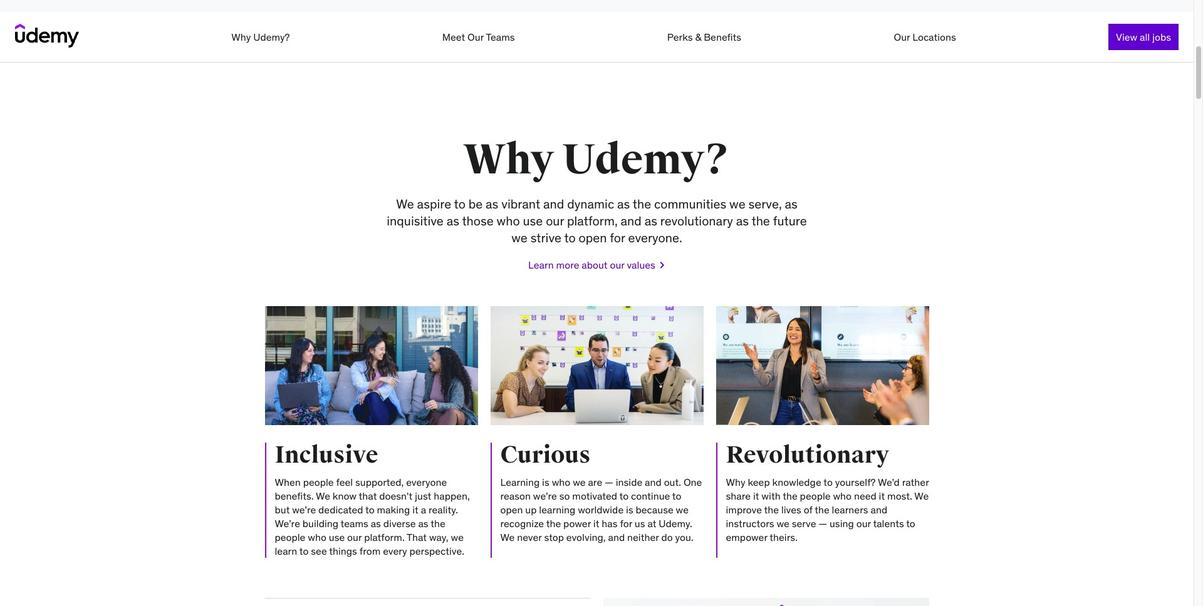 Task type: locate. For each thing, give the bounding box(es) containing it.
we inside curious learning is who we are — inside and out. one reason we're so motivated to continue to open up learning worldwide is because we recognize the power it has for us at udemy. we never stop evolving, and neither do you.
[[500, 531, 515, 544]]

we're down benefits.
[[292, 504, 316, 516]]

why
[[231, 31, 251, 43], [463, 134, 554, 186], [726, 476, 745, 489]]

we're
[[533, 490, 557, 503], [292, 504, 316, 516]]

— right serve
[[819, 518, 827, 530]]

1 horizontal spatial udemy?
[[562, 134, 730, 186]]

the up stop
[[546, 518, 561, 530]]

1 horizontal spatial —
[[819, 518, 827, 530]]

0 vertical spatial people
[[303, 476, 334, 489]]

we up theirs.
[[777, 518, 789, 530]]

and up talents
[[871, 504, 887, 516]]

—
[[605, 476, 613, 489], [819, 518, 827, 530]]

use up things
[[329, 531, 345, 544]]

those
[[462, 213, 494, 229]]

we'd
[[878, 476, 900, 489]]

yourself?
[[835, 476, 876, 489]]

our inside revolutionary why keep knowledge to yourself? we'd rather share it with the people who need it most. we improve the lives of the learners and instructors we serve — using our talents to empower theirs.
[[856, 518, 871, 530]]

just
[[415, 490, 431, 503]]

we're inside curious learning is who we are — inside and out. one reason we're so motivated to continue to open up learning worldwide is because we recognize the power it has for us at udemy. we never stop evolving, and neither do you.
[[533, 490, 557, 503]]

as left those
[[447, 213, 459, 229]]

1 vertical spatial —
[[819, 518, 827, 530]]

as down serve, at top
[[736, 213, 749, 229]]

our down 'teams'
[[347, 531, 362, 544]]

for down the platform,
[[610, 230, 625, 246]]

2 horizontal spatial why
[[726, 476, 745, 489]]

as up platform.
[[371, 518, 381, 530]]

it left the a
[[412, 504, 418, 516]]

why udemy? link
[[231, 31, 290, 43]]

from
[[360, 545, 381, 558]]

1 vertical spatial we're
[[292, 504, 316, 516]]

to down out.
[[672, 490, 681, 503]]

it
[[753, 490, 759, 503], [879, 490, 885, 503], [412, 504, 418, 516], [593, 518, 599, 530]]

people
[[303, 476, 334, 489], [800, 490, 831, 503], [275, 531, 305, 544]]

1 horizontal spatial why udemy?
[[463, 134, 730, 186]]

1 vertical spatial why
[[463, 134, 554, 186]]

the inside inclusive when people feel supported, everyone benefits. we know that doesn't just happen, but we're dedicated to making it a reality. we're building teams as diverse as the people who use our platform. that way, we learn to see things from every perspective.
[[431, 518, 445, 530]]

we're up learning
[[533, 490, 557, 503]]

people left feel
[[303, 476, 334, 489]]

learners
[[832, 504, 868, 516]]

worldwide
[[578, 504, 624, 516]]

our down learners
[[856, 518, 871, 530]]

open down reason at the bottom left
[[500, 504, 523, 516]]

a
[[421, 504, 426, 516]]

platform.
[[364, 531, 405, 544]]

1 vertical spatial use
[[329, 531, 345, 544]]

stop
[[544, 531, 564, 544]]

udemy.
[[659, 518, 692, 530]]

we
[[729, 196, 745, 212], [512, 230, 527, 246], [573, 476, 586, 489], [676, 504, 689, 516], [777, 518, 789, 530], [451, 531, 464, 544]]

0 vertical spatial why
[[231, 31, 251, 43]]

learning
[[500, 476, 540, 489]]

as down the a
[[418, 518, 428, 530]]

we left serve, at top
[[729, 196, 745, 212]]

people up of
[[800, 490, 831, 503]]

open down the platform,
[[579, 230, 607, 246]]

2 vertical spatial why
[[726, 476, 745, 489]]

1 horizontal spatial use
[[523, 213, 543, 229]]

need
[[854, 490, 876, 503]]

use inside the we aspire to be as vibrant and dynamic as the communities we serve, as inquisitive as those who use our platform, and as revolutionary as the future we strive to open for everyone.
[[523, 213, 543, 229]]

people down we're
[[275, 531, 305, 544]]

0 vertical spatial for
[[610, 230, 625, 246]]

we up inquisitive
[[396, 196, 414, 212]]

0 horizontal spatial our
[[467, 31, 484, 43]]

for left us
[[620, 518, 632, 530]]

we right way,
[[451, 531, 464, 544]]

0 horizontal spatial open
[[500, 504, 523, 516]]

aspire
[[417, 196, 451, 212]]

as
[[486, 196, 498, 212], [617, 196, 630, 212], [785, 196, 797, 212], [447, 213, 459, 229], [645, 213, 657, 229], [736, 213, 749, 229], [371, 518, 381, 530], [418, 518, 428, 530]]

and
[[543, 196, 564, 212], [621, 213, 642, 229], [645, 476, 662, 489], [871, 504, 887, 516], [608, 531, 625, 544]]

motivated
[[572, 490, 617, 503]]

open inside curious learning is who we are — inside and out. one reason we're so motivated to continue to open up learning worldwide is because we recognize the power it has for us at udemy. we never stop evolving, and neither do you.
[[500, 504, 523, 516]]

— right the are
[[605, 476, 613, 489]]

None search field
[[265, 0, 929, 12]]

are
[[588, 476, 602, 489]]

continue
[[631, 490, 670, 503]]

who up learners
[[833, 490, 852, 503]]

serve,
[[748, 196, 782, 212]]

our left locations
[[894, 31, 910, 43]]

with
[[762, 490, 781, 503]]

who inside curious learning is who we are — inside and out. one reason we're so motivated to continue to open up learning worldwide is because we recognize the power it has for us at udemy. we never stop evolving, and neither do you.
[[552, 476, 570, 489]]

0 vertical spatial why udemy?
[[231, 31, 290, 43]]

who inside the we aspire to be as vibrant and dynamic as the communities we serve, as inquisitive as those who use our platform, and as revolutionary as the future we strive to open for everyone.
[[497, 213, 520, 229]]

1 vertical spatial is
[[626, 504, 633, 516]]

inclusive
[[275, 441, 378, 470]]

0 horizontal spatial use
[[329, 531, 345, 544]]

we
[[396, 196, 414, 212], [316, 490, 330, 503], [914, 490, 929, 503], [500, 531, 515, 544]]

who inside inclusive when people feel supported, everyone benefits. we know that doesn't just happen, but we're dedicated to making it a reality. we're building teams as diverse as the people who use our platform. that way, we learn to see things from every perspective.
[[308, 531, 326, 544]]

has
[[602, 518, 618, 530]]

and up everyone.
[[621, 213, 642, 229]]

why udemy?
[[231, 31, 290, 43], [463, 134, 730, 186]]

the down with
[[764, 504, 779, 516]]

1 horizontal spatial we're
[[533, 490, 557, 503]]

who up so
[[552, 476, 570, 489]]

reality.
[[429, 504, 458, 516]]

our right meet
[[467, 31, 484, 43]]

instructors
[[726, 518, 774, 530]]

and inside revolutionary why keep knowledge to yourself? we'd rather share it with the people who need it most. we improve the lives of the learners and instructors we serve — using our talents to empower theirs.
[[871, 504, 887, 516]]

who
[[497, 213, 520, 229], [552, 476, 570, 489], [833, 490, 852, 503], [308, 531, 326, 544]]

theirs.
[[770, 531, 798, 544]]

we inside inclusive when people feel supported, everyone benefits. we know that doesn't just happen, but we're dedicated to making it a reality. we're building teams as diverse as the people who use our platform. that way, we learn to see things from every perspective.
[[451, 531, 464, 544]]

2 vertical spatial people
[[275, 531, 305, 544]]

is left because on the bottom right of page
[[626, 504, 633, 516]]

teams
[[486, 31, 515, 43]]

our
[[467, 31, 484, 43], [894, 31, 910, 43]]

reason
[[500, 490, 531, 503]]

use inside inclusive when people feel supported, everyone benefits. we know that doesn't just happen, but we're dedicated to making it a reality. we're building teams as diverse as the people who use our platform. that way, we learn to see things from every perspective.
[[329, 531, 345, 544]]

we inside revolutionary why keep knowledge to yourself? we'd rather share it with the people who need it most. we improve the lives of the learners and instructors we serve — using our talents to empower theirs.
[[777, 518, 789, 530]]

we're
[[275, 518, 300, 530]]

to
[[454, 196, 465, 212], [564, 230, 576, 246], [823, 476, 833, 489], [619, 490, 629, 503], [672, 490, 681, 503], [365, 504, 374, 516], [906, 518, 915, 530], [299, 545, 309, 558]]

1 vertical spatial for
[[620, 518, 632, 530]]

1 horizontal spatial open
[[579, 230, 607, 246]]

values
[[627, 259, 655, 271]]

0 vertical spatial udemy?
[[253, 31, 290, 43]]

locations
[[912, 31, 956, 43]]

perks
[[667, 31, 693, 43]]

to left be
[[454, 196, 465, 212]]

our up strive
[[546, 213, 564, 229]]

is
[[542, 476, 549, 489], [626, 504, 633, 516]]

meet our teams link
[[442, 31, 515, 43]]

be
[[468, 196, 483, 212]]

everyone.
[[628, 230, 682, 246]]

1 vertical spatial open
[[500, 504, 523, 516]]

0 vertical spatial we're
[[533, 490, 557, 503]]

0 horizontal spatial udemy?
[[253, 31, 290, 43]]

inclusive when people feel supported, everyone benefits. we know that doesn't just happen, but we're dedicated to making it a reality. we're building teams as diverse as the people who use our platform. that way, we learn to see things from every perspective.
[[275, 441, 470, 558]]

we inside revolutionary why keep knowledge to yourself? we'd rather share it with the people who need it most. we improve the lives of the learners and instructors we serve — using our talents to empower theirs.
[[914, 490, 929, 503]]

meet our teams
[[442, 31, 515, 43]]

0 horizontal spatial why
[[231, 31, 251, 43]]

open
[[579, 230, 607, 246], [500, 504, 523, 516]]

recognize
[[500, 518, 544, 530]]

that
[[407, 531, 427, 544]]

1 vertical spatial udemy?
[[562, 134, 730, 186]]

1 horizontal spatial is
[[626, 504, 633, 516]]

open inside the we aspire to be as vibrant and dynamic as the communities we serve, as inquisitive as those who use our platform, and as revolutionary as the future we strive to open for everyone.
[[579, 230, 607, 246]]

who down vibrant at the top left of page
[[497, 213, 520, 229]]

and up continue
[[645, 476, 662, 489]]

never
[[517, 531, 542, 544]]

evolving,
[[566, 531, 606, 544]]

udemy?
[[253, 31, 290, 43], [562, 134, 730, 186]]

the up way,
[[431, 518, 445, 530]]

1 vertical spatial people
[[800, 490, 831, 503]]

perspective.
[[409, 545, 464, 558]]

meet
[[442, 31, 465, 43]]

as up future at the right top of page
[[785, 196, 797, 212]]

0 vertical spatial open
[[579, 230, 607, 246]]

it left has
[[593, 518, 599, 530]]

0 horizontal spatial we're
[[292, 504, 316, 516]]

who up see
[[308, 531, 326, 544]]

to down inside
[[619, 490, 629, 503]]

we down rather
[[914, 490, 929, 503]]

because
[[636, 504, 673, 516]]

feel
[[336, 476, 353, 489]]

we left "know"
[[316, 490, 330, 503]]

we down recognize
[[500, 531, 515, 544]]

0 horizontal spatial —
[[605, 476, 613, 489]]

0 vertical spatial is
[[542, 476, 549, 489]]

up
[[525, 504, 537, 516]]

use down vibrant at the top left of page
[[523, 213, 543, 229]]

serve
[[792, 518, 816, 530]]

0 vertical spatial use
[[523, 213, 543, 229]]

0 vertical spatial —
[[605, 476, 613, 489]]

use
[[523, 213, 543, 229], [329, 531, 345, 544]]

is right learning
[[542, 476, 549, 489]]

1 horizontal spatial our
[[894, 31, 910, 43]]

the
[[633, 196, 651, 212], [752, 213, 770, 229], [783, 490, 797, 503], [764, 504, 779, 516], [815, 504, 829, 516], [431, 518, 445, 530], [546, 518, 561, 530]]

to down that
[[365, 504, 374, 516]]

our locations
[[894, 31, 956, 43]]



Task type: vqa. For each thing, say whether or not it's contained in the screenshot.
— within Curious Learning is who we are — inside and out. One reason we're so motivated to continue to open up learning worldwide is because we recognize the power it has for us at Udemy. We never stop evolving, and neither do you.
yes



Task type: describe. For each thing, give the bounding box(es) containing it.
doesn't
[[379, 490, 412, 503]]

it down keep
[[753, 490, 759, 503]]

we're inside inclusive when people feel supported, everyone benefits. we know that doesn't just happen, but we're dedicated to making it a reality. we're building teams as diverse as the people who use our platform. that way, we learn to see things from every perspective.
[[292, 504, 316, 516]]

the inside curious learning is who we are — inside and out. one reason we're so motivated to continue to open up learning worldwide is because we recognize the power it has for us at udemy. we never stop evolving, and neither do you.
[[546, 518, 561, 530]]

view all jobs link
[[1108, 24, 1179, 50]]

benefits
[[704, 31, 741, 43]]

the down serve, at top
[[752, 213, 770, 229]]

our inside inclusive when people feel supported, everyone benefits. we know that doesn't just happen, but we're dedicated to making it a reality. we're building teams as diverse as the people who use our platform. that way, we learn to see things from every perspective.
[[347, 531, 362, 544]]

at
[[648, 518, 656, 530]]

2 our from the left
[[894, 31, 910, 43]]

of
[[804, 504, 812, 516]]

and right vibrant at the top left of page
[[543, 196, 564, 212]]

it inside inclusive when people feel supported, everyone benefits. we know that doesn't just happen, but we're dedicated to making it a reality. we're building teams as diverse as the people who use our platform. that way, we learn to see things from every perspective.
[[412, 504, 418, 516]]

people inside revolutionary why keep knowledge to yourself? we'd rather share it with the people who need it most. we improve the lives of the learners and instructors we serve — using our talents to empower theirs.
[[800, 490, 831, 503]]

vibrant
[[501, 196, 540, 212]]

perks & benefits
[[667, 31, 741, 43]]

know
[[333, 490, 357, 503]]

who inside revolutionary why keep knowledge to yourself? we'd rather share it with the people who need it most. we improve the lives of the learners and instructors we serve — using our talents to empower theirs.
[[833, 490, 852, 503]]

communities
[[654, 196, 726, 212]]

our inside the we aspire to be as vibrant and dynamic as the communities we serve, as inquisitive as those who use our platform, and as revolutionary as the future we strive to open for everyone.
[[546, 213, 564, 229]]

— inside revolutionary why keep knowledge to yourself? we'd rather share it with the people who need it most. we improve the lives of the learners and instructors we serve — using our talents to empower theirs.
[[819, 518, 827, 530]]

jobs
[[1152, 31, 1171, 43]]

learning
[[539, 504, 575, 516]]

it down we'd
[[879, 490, 885, 503]]

our right about
[[610, 259, 624, 271]]

strive
[[531, 230, 561, 246]]

benefits.
[[275, 490, 314, 503]]

lives
[[781, 504, 801, 516]]

the up lives
[[783, 490, 797, 503]]

all
[[1140, 31, 1150, 43]]

making
[[377, 504, 410, 516]]

future
[[773, 213, 807, 229]]

empower
[[726, 531, 767, 544]]

it inside curious learning is who we are — inside and out. one reason we're so motivated to continue to open up learning worldwide is because we recognize the power it has for us at udemy. we never stop evolving, and neither do you.
[[593, 518, 599, 530]]

dedicated
[[318, 504, 363, 516]]

learn more about our values link
[[265, 259, 929, 271]]

the up everyone.
[[633, 196, 651, 212]]

do
[[661, 531, 673, 544]]

udemy image
[[15, 24, 79, 48]]

see
[[311, 545, 327, 558]]

our locations link
[[894, 31, 956, 43]]

the right of
[[815, 504, 829, 516]]

happen,
[[434, 490, 470, 503]]

curious learning is who we are — inside and out. one reason we're so motivated to continue to open up learning worldwide is because we recognize the power it has for us at udemy. we never stop evolving, and neither do you.
[[500, 441, 702, 544]]

dynamic
[[567, 196, 614, 212]]

learn
[[275, 545, 297, 558]]

0 horizontal spatial is
[[542, 476, 549, 489]]

we inside inclusive when people feel supported, everyone benefits. we know that doesn't just happen, but we're dedicated to making it a reality. we're building teams as diverse as the people who use our platform. that way, we learn to see things from every perspective.
[[316, 490, 330, 503]]

things
[[329, 545, 357, 558]]

every
[[383, 545, 407, 558]]

we up udemy.
[[676, 504, 689, 516]]

1 horizontal spatial why
[[463, 134, 554, 186]]

so
[[559, 490, 570, 503]]

we left strive
[[512, 230, 527, 246]]

that
[[359, 490, 377, 503]]

to right strive
[[564, 230, 576, 246]]

why inside revolutionary why keep knowledge to yourself? we'd rather share it with the people who need it most. we improve the lives of the learners and instructors we serve — using our talents to empower theirs.
[[726, 476, 745, 489]]

more
[[556, 259, 579, 271]]

out.
[[664, 476, 681, 489]]

we aspire to be as vibrant and dynamic as the communities we serve, as inquisitive as those who use our platform, and as revolutionary as the future we strive to open for everyone.
[[387, 196, 807, 246]]

about
[[582, 259, 608, 271]]

as right be
[[486, 196, 498, 212]]

when
[[275, 476, 301, 489]]

learn
[[528, 259, 554, 271]]

using
[[830, 518, 854, 530]]

everyone
[[406, 476, 447, 489]]

— inside curious learning is who we are — inside and out. one reason we're so motivated to continue to open up learning worldwide is because we recognize the power it has for us at udemy. we never stop evolving, and neither do you.
[[605, 476, 613, 489]]

platform,
[[567, 213, 618, 229]]

1 vertical spatial why udemy?
[[463, 134, 730, 186]]

revolutionary
[[726, 441, 889, 470]]

improve
[[726, 504, 762, 516]]

you.
[[675, 531, 693, 544]]

and down has
[[608, 531, 625, 544]]

for inside the we aspire to be as vibrant and dynamic as the communities we serve, as inquisitive as those who use our platform, and as revolutionary as the future we strive to open for everyone.
[[610, 230, 625, 246]]

learn more about our values
[[528, 259, 655, 271]]

we inside the we aspire to be as vibrant and dynamic as the communities we serve, as inquisitive as those who use our platform, and as revolutionary as the future we strive to open for everyone.
[[396, 196, 414, 212]]

0 horizontal spatial why udemy?
[[231, 31, 290, 43]]

way,
[[429, 531, 448, 544]]

us
[[635, 518, 645, 530]]

to left "yourself?"
[[823, 476, 833, 489]]

we left the are
[[573, 476, 586, 489]]

view all jobs
[[1116, 31, 1171, 43]]

&
[[695, 31, 701, 43]]

revolutionary why keep knowledge to yourself? we'd rather share it with the people who need it most. we improve the lives of the learners and instructors we serve — using our talents to empower theirs.
[[726, 441, 929, 544]]

most.
[[887, 490, 912, 503]]

rather
[[902, 476, 929, 489]]

share
[[726, 490, 751, 503]]

power
[[563, 518, 591, 530]]

curious
[[500, 441, 591, 470]]

to left see
[[299, 545, 309, 558]]

supported,
[[355, 476, 404, 489]]

inquisitive
[[387, 213, 443, 229]]

knowledge
[[772, 476, 821, 489]]

to right talents
[[906, 518, 915, 530]]

but
[[275, 504, 290, 516]]

as up everyone.
[[645, 213, 657, 229]]

inside
[[616, 476, 642, 489]]

teams
[[341, 518, 368, 530]]

one
[[684, 476, 702, 489]]

diverse
[[383, 518, 416, 530]]

1 our from the left
[[467, 31, 484, 43]]

talents
[[873, 518, 904, 530]]

for inside curious learning is who we are — inside and out. one reason we're so motivated to continue to open up learning worldwide is because we recognize the power it has for us at udemy. we never stop evolving, and neither do you.
[[620, 518, 632, 530]]

revolutionary
[[660, 213, 733, 229]]

as right dynamic
[[617, 196, 630, 212]]



